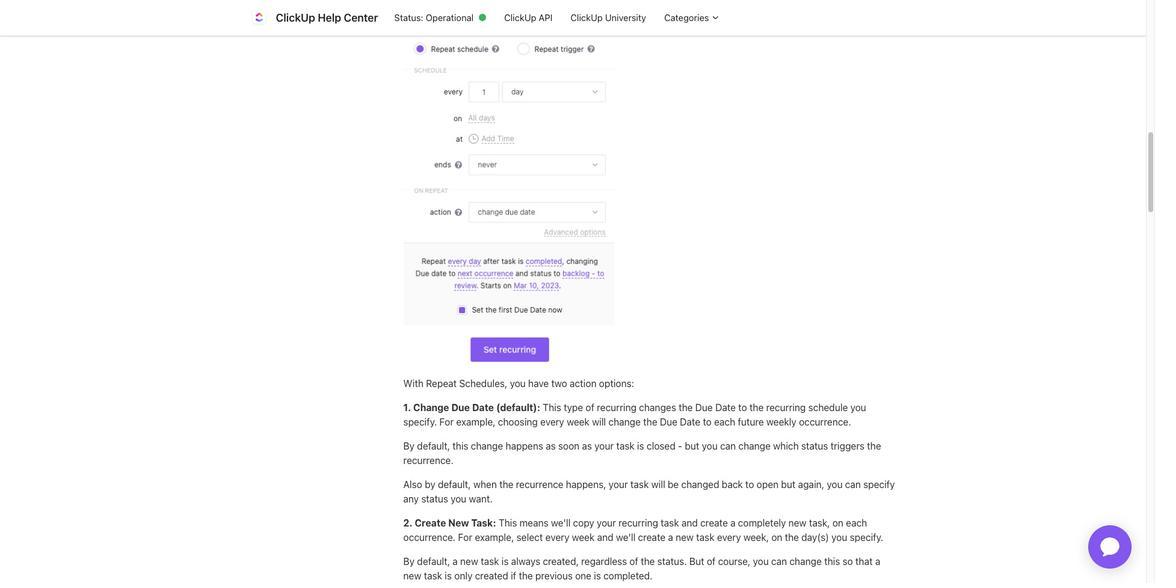 Task type: describe. For each thing, give the bounding box(es) containing it.
new left task,
[[789, 518, 807, 529]]

future
[[738, 417, 764, 428]]

also
[[403, 480, 422, 490]]

closed
[[647, 441, 676, 452]]

will inside the this type of recurring changes the due date to the recurring schedule you specify. for example, choosing every week will change the due date to each future weekly occurrence.
[[592, 417, 606, 428]]

can inside by default, a new task is always created, regardless of the status. but of course, you can change this so that a new task is only created if the previous one is completed.
[[771, 557, 787, 567]]

recurring down the options:
[[597, 403, 637, 413]]

the up future
[[750, 403, 764, 413]]

your inside by default, this change happens as soon as your task is closed - but you can change which status triggers the recurrence.
[[595, 441, 614, 452]]

you inside the this type of recurring changes the due date to the recurring schedule you specify. for example, choosing every week will change the due date to each future weekly occurrence.
[[850, 403, 866, 413]]

back
[[722, 480, 743, 490]]

status.
[[657, 557, 687, 567]]

status inside by default, this change happens as soon as your task is closed - but you can change which status triggers the recurrence.
[[801, 441, 828, 452]]

be
[[668, 480, 679, 490]]

task,
[[809, 518, 830, 529]]

this inside by default, this change happens as soon as your task is closed - but you can change which status triggers the recurrence.
[[453, 441, 468, 452]]

of right "but"
[[707, 557, 716, 567]]

previous
[[535, 571, 573, 582]]

2.
[[403, 518, 412, 529]]

schedules,
[[459, 379, 507, 389]]

will inside also by default, when the recurrence happens, your task will be changed back to open but again, you can specify any status you want.
[[651, 480, 665, 490]]

and for task
[[682, 518, 698, 529]]

for inside this means we'll copy your recurring task and create a completely new task, on each occurrence. for example, select every week and we'll create a new task every week, on the day(s) you specify.
[[458, 533, 472, 543]]

this inside by default, a new task is always created, regardless of the status. but of course, you can change this so that a new task is only created if the previous one is completed.
[[824, 557, 840, 567]]

categories
[[664, 12, 711, 23]]

you left want.
[[451, 494, 466, 505]]

1 vertical spatial on
[[771, 533, 782, 543]]

0 vertical spatial recurrence
[[516, 14, 564, 25]]

options:
[[599, 379, 634, 389]]

each inside the this type of recurring changes the due date to the recurring schedule you specify. for example, choosing every week will change the due date to each future weekly occurrence.
[[714, 417, 735, 428]]

you right "again,"
[[827, 480, 843, 490]]

screenshot of the legacy recurring 'repeat schedule' customization options. image
[[403, 36, 614, 367]]

task up "but"
[[696, 533, 715, 543]]

new up only
[[460, 557, 478, 567]]

with
[[403, 379, 423, 389]]

this for means
[[499, 518, 517, 529]]

1. change due date (default):
[[403, 403, 540, 413]]

if
[[511, 571, 516, 582]]

is inside by default, this change happens as soon as your task is closed - but you can change which status triggers the recurrence.
[[637, 441, 644, 452]]

1 horizontal spatial date
[[680, 417, 700, 428]]

and for recurrence
[[566, 14, 583, 25]]

is left only
[[445, 571, 452, 582]]

occurrence. inside the this type of recurring changes the due date to the recurring schedule you specify. for example, choosing every week will change the due date to each future weekly occurrence.
[[799, 417, 851, 428]]

clickup university link
[[562, 6, 655, 29]]

change down future
[[738, 441, 771, 452]]

so
[[843, 557, 853, 567]]

operational
[[426, 12, 474, 23]]

clickup api link
[[495, 6, 562, 29]]

this means we'll copy your recurring task and create a completely new task, on each occurrence. for example, select every week and we'll create a new task every week, on the day(s) you specify.
[[403, 518, 886, 543]]

2 horizontal spatial date
[[715, 403, 736, 413]]

example, inside the this type of recurring changes the due date to the recurring schedule you specify. for example, choosing every week will change the due date to each future weekly occurrence.
[[456, 417, 495, 428]]

default, for this
[[417, 441, 450, 452]]

which
[[773, 441, 799, 452]]

select
[[517, 533, 543, 543]]

changes
[[639, 403, 676, 413]]

change left happens
[[471, 441, 503, 452]]

but inside also by default, when the recurrence happens, your task will be changed back to open but again, you can specify any status you want.
[[781, 480, 796, 490]]

your inside also by default, when the recurrence happens, your task will be changed back to open but again, you can specify any status you want.
[[609, 480, 628, 490]]

have
[[528, 379, 549, 389]]

completely
[[738, 518, 786, 529]]

help
[[318, 11, 341, 24]]

happens
[[506, 441, 543, 452]]

new
[[448, 518, 469, 529]]

situations.
[[654, 14, 699, 25]]

want.
[[469, 494, 493, 505]]

task:
[[471, 518, 496, 529]]

the left status.
[[641, 557, 655, 567]]

a right that
[[875, 557, 880, 567]]

clickup help help center home page image
[[249, 8, 269, 27]]

changed
[[681, 480, 719, 490]]

default, for a
[[417, 557, 450, 567]]

default
[[451, 14, 481, 25]]

clickup api
[[504, 12, 553, 23]]

university
[[605, 12, 646, 23]]

task down also by default, when the recurrence happens, your task will be changed back to open but again, you can specify any status you want.
[[661, 518, 679, 529]]

clickup help center link
[[249, 8, 385, 27]]

most
[[630, 14, 652, 25]]

again,
[[798, 480, 824, 490]]

you inside this means we'll copy your recurring task and create a completely new task, on each occurrence. for example, select every week and we'll create a new task every week, on the day(s) you specify.
[[832, 533, 847, 543]]

status:
[[394, 12, 423, 23]]

occurrence. inside this means we'll copy your recurring task and create a completely new task, on each occurrence. for example, select every week and we'll create a new task every week, on the day(s) you specify.
[[403, 533, 456, 543]]

is right the one at the bottom
[[594, 571, 601, 582]]

recurrence.
[[403, 456, 453, 466]]

week inside the this type of recurring changes the due date to the recurring schedule you specify. for example, choosing every week will change the due date to each future weekly occurrence.
[[567, 417, 590, 428]]

you left have
[[510, 379, 526, 389]]

example, inside this means we'll copy your recurring task and create a completely new task, on each occurrence. for example, select every week and we'll create a new task every week, on the day(s) you specify.
[[475, 533, 514, 543]]

can inside also by default, when the recurrence happens, your task will be changed back to open but again, you can specify any status you want.
[[845, 480, 861, 490]]

specify. inside this means we'll copy your recurring task and create a completely new task, on each occurrence. for example, select every week and we'll create a new task every week, on the day(s) you specify.
[[850, 533, 883, 543]]

any
[[403, 494, 419, 505]]

this type of recurring changes the due date to the recurring schedule you specify. for example, choosing every week will change the due date to each future weekly occurrence.
[[403, 403, 866, 428]]

one
[[575, 571, 591, 582]]

with repeat schedules, you have two action options:
[[403, 379, 637, 389]]

1.
[[403, 403, 411, 413]]

(default):
[[496, 403, 540, 413]]

weekly
[[766, 417, 796, 428]]

the left default
[[434, 14, 448, 25]]

the right changes
[[679, 403, 693, 413]]

is up created
[[502, 557, 509, 567]]

to left most
[[619, 14, 628, 25]]

specify
[[863, 480, 895, 490]]

recurring up weekly
[[766, 403, 806, 413]]

open
[[757, 480, 779, 490]]

day(s)
[[802, 533, 829, 543]]

clickup for clickup api
[[504, 12, 536, 23]]

clickup for clickup university
[[571, 12, 603, 23]]

create
[[415, 518, 446, 529]]

created
[[475, 571, 508, 582]]

1 horizontal spatial and
[[597, 533, 613, 543]]

0 vertical spatial type
[[483, 14, 503, 25]]

choosing
[[498, 417, 538, 428]]

schedule
[[808, 403, 848, 413]]

by
[[425, 480, 435, 490]]

to up future
[[738, 403, 747, 413]]

this is the default type of recurrence and applies to most situations.
[[403, 14, 699, 25]]

by default, a new task is always created, regardless of the status. but of course, you can change this so that a new task is only created if the previous one is completed.
[[403, 557, 880, 582]]

0 vertical spatial on
[[833, 518, 843, 529]]

by default, this change happens as soon as your task is closed - but you can change which status triggers the recurrence.
[[403, 441, 881, 466]]



Task type: vqa. For each thing, say whether or not it's contained in the screenshot.
the This to the top
yes



Task type: locate. For each thing, give the bounding box(es) containing it.
0 vertical spatial this
[[403, 14, 422, 25]]

of inside the this type of recurring changes the due date to the recurring schedule you specify. for example, choosing every week will change the due date to each future weekly occurrence.
[[586, 403, 594, 413]]

create
[[700, 518, 728, 529], [638, 533, 666, 543]]

but
[[689, 557, 704, 567]]

the down changes
[[643, 417, 657, 428]]

default, inside by default, this change happens as soon as your task is closed - but you can change which status triggers the recurrence.
[[417, 441, 450, 452]]

happens,
[[566, 480, 606, 490]]

this for type
[[543, 403, 561, 413]]

clickup help center
[[276, 11, 378, 24]]

repeat
[[426, 379, 457, 389]]

1 horizontal spatial but
[[781, 480, 796, 490]]

specify.
[[403, 417, 437, 428], [850, 533, 883, 543]]

change down day(s)
[[790, 557, 822, 567]]

date
[[472, 403, 494, 413], [715, 403, 736, 413], [680, 417, 700, 428]]

clickup left the help
[[276, 11, 315, 24]]

1 as from the left
[[546, 441, 556, 452]]

1 vertical spatial but
[[781, 480, 796, 490]]

the
[[434, 14, 448, 25], [679, 403, 693, 413], [750, 403, 764, 413], [643, 417, 657, 428], [867, 441, 881, 452], [499, 480, 513, 490], [785, 533, 799, 543], [641, 557, 655, 567], [519, 571, 533, 582]]

clickup university
[[571, 12, 646, 23]]

we'll left copy
[[551, 518, 571, 529]]

by up recurrence.
[[403, 441, 415, 452]]

1 vertical spatial for
[[458, 533, 472, 543]]

2 vertical spatial can
[[771, 557, 787, 567]]

2. create new task:
[[403, 518, 496, 529]]

task inside by default, this change happens as soon as your task is closed - but you can change which status triggers the recurrence.
[[616, 441, 635, 452]]

you right -
[[702, 441, 718, 452]]

as
[[546, 441, 556, 452], [582, 441, 592, 452]]

2 horizontal spatial can
[[845, 480, 861, 490]]

0 horizontal spatial will
[[592, 417, 606, 428]]

1 vertical spatial specify.
[[850, 533, 883, 543]]

0 vertical spatial week
[[567, 417, 590, 428]]

this
[[453, 441, 468, 452], [824, 557, 840, 567]]

0 horizontal spatial on
[[771, 533, 782, 543]]

2 vertical spatial and
[[597, 533, 613, 543]]

a left completely
[[730, 518, 736, 529]]

to left future
[[703, 417, 712, 428]]

2 horizontal spatial due
[[695, 403, 713, 413]]

due down changes
[[660, 417, 677, 428]]

specify. up that
[[850, 533, 883, 543]]

status right 'which'
[[801, 441, 828, 452]]

this left so in the bottom of the page
[[824, 557, 840, 567]]

due
[[451, 403, 470, 413], [695, 403, 713, 413], [660, 417, 677, 428]]

the right the triggers
[[867, 441, 881, 452]]

0 horizontal spatial create
[[638, 533, 666, 543]]

can down completely
[[771, 557, 787, 567]]

and up "but"
[[682, 518, 698, 529]]

every up course,
[[717, 533, 741, 543]]

also by default, when the recurrence happens, your task will be changed back to open but again, you can specify any status you want.
[[403, 480, 895, 505]]

1 vertical spatial example,
[[475, 533, 514, 543]]

1 horizontal spatial status
[[801, 441, 828, 452]]

this inside this means we'll copy your recurring task and create a completely new task, on each occurrence. for example, select every week and we'll create a new task every week, on the day(s) you specify.
[[499, 518, 517, 529]]

created,
[[543, 557, 579, 567]]

occurrence. down create on the left bottom of page
[[403, 533, 456, 543]]

1 horizontal spatial create
[[700, 518, 728, 529]]

0 horizontal spatial date
[[472, 403, 494, 413]]

1 horizontal spatial each
[[846, 518, 867, 529]]

1 horizontal spatial due
[[660, 417, 677, 428]]

that
[[855, 557, 873, 567]]

means
[[520, 518, 548, 529]]

-
[[678, 441, 682, 452]]

1 horizontal spatial as
[[582, 441, 592, 452]]

every up 'created,'
[[545, 533, 569, 543]]

specify. down change
[[403, 417, 437, 428]]

you right day(s)
[[832, 533, 847, 543]]

0 vertical spatial specify.
[[403, 417, 437, 428]]

for inside the this type of recurring changes the due date to the recurring schedule you specify. for example, choosing every week will change the due date to each future weekly occurrence.
[[439, 417, 454, 428]]

recurrence
[[516, 14, 564, 25], [516, 480, 563, 490]]

the right the if
[[519, 571, 533, 582]]

2 horizontal spatial and
[[682, 518, 698, 529]]

task left only
[[424, 571, 442, 582]]

1 horizontal spatial on
[[833, 518, 843, 529]]

default, right the by
[[438, 480, 471, 490]]

1 vertical spatial can
[[845, 480, 861, 490]]

regardless
[[581, 557, 627, 567]]

a
[[730, 518, 736, 529], [668, 533, 673, 543], [453, 557, 458, 567], [875, 557, 880, 567]]

1 horizontal spatial clickup
[[504, 12, 536, 23]]

0 vertical spatial will
[[592, 417, 606, 428]]

completed.
[[603, 571, 653, 582]]

1 horizontal spatial for
[[458, 533, 472, 543]]

action
[[570, 379, 597, 389]]

1 vertical spatial will
[[651, 480, 665, 490]]

your right copy
[[597, 518, 616, 529]]

this
[[403, 14, 422, 25], [543, 403, 561, 413], [499, 518, 517, 529]]

0 vertical spatial we'll
[[551, 518, 571, 529]]

0 vertical spatial example,
[[456, 417, 495, 428]]

the left day(s)
[[785, 533, 799, 543]]

1 vertical spatial this
[[543, 403, 561, 413]]

the inside this means we'll copy your recurring task and create a completely new task, on each occurrence. for example, select every week and we'll create a new task every week, on the day(s) you specify.
[[785, 533, 799, 543]]

we'll up regardless
[[616, 533, 636, 543]]

2 vertical spatial this
[[499, 518, 517, 529]]

this up recurrence.
[[453, 441, 468, 452]]

by for by default, a new task is always created, regardless of the status. but of course, you can change this so that a new task is only created if the previous one is completed.
[[403, 557, 415, 567]]

always
[[511, 557, 540, 567]]

task down the this type of recurring changes the due date to the recurring schedule you specify. for example, choosing every week will change the due date to each future weekly occurrence.
[[616, 441, 635, 452]]

1 vertical spatial each
[[846, 518, 867, 529]]

new
[[789, 518, 807, 529], [676, 533, 694, 543], [460, 557, 478, 567], [403, 571, 421, 582]]

1 vertical spatial week
[[572, 533, 595, 543]]

0 horizontal spatial status
[[421, 494, 448, 505]]

can
[[720, 441, 736, 452], [845, 480, 861, 490], [771, 557, 787, 567]]

0 vertical spatial occurrence.
[[799, 417, 851, 428]]

can inside by default, this change happens as soon as your task is closed - but you can change which status triggers the recurrence.
[[720, 441, 736, 452]]

1 horizontal spatial specify.
[[850, 533, 883, 543]]

0 horizontal spatial this
[[453, 441, 468, 452]]

is right status:
[[424, 14, 431, 25]]

clickup left api
[[504, 12, 536, 23]]

0 horizontal spatial each
[[714, 417, 735, 428]]

new up "but"
[[676, 533, 694, 543]]

is
[[424, 14, 431, 25], [637, 441, 644, 452], [502, 557, 509, 567], [445, 571, 452, 582], [594, 571, 601, 582]]

triggers
[[831, 441, 865, 452]]

api
[[539, 12, 553, 23]]

by for by default, this change happens as soon as your task is closed - but you can change which status triggers the recurrence.
[[403, 441, 415, 452]]

each right task,
[[846, 518, 867, 529]]

status
[[801, 441, 828, 452], [421, 494, 448, 505]]

but right the open
[[781, 480, 796, 490]]

to
[[619, 14, 628, 25], [738, 403, 747, 413], [703, 417, 712, 428], [745, 480, 754, 490]]

1 horizontal spatial this
[[824, 557, 840, 567]]

recurring inside this means we'll copy your recurring task and create a completely new task, on each occurrence. for example, select every week and we'll create a new task every week, on the day(s) you specify.
[[619, 518, 658, 529]]

create up status.
[[638, 533, 666, 543]]

applies
[[585, 14, 616, 25]]

2 as from the left
[[582, 441, 592, 452]]

task down by default, this change happens as soon as your task is closed - but you can change which status triggers the recurrence.
[[630, 480, 649, 490]]

your right happens,
[[609, 480, 628, 490]]

the right when
[[499, 480, 513, 490]]

for down new
[[458, 533, 472, 543]]

1 vertical spatial your
[[609, 480, 628, 490]]

you down week,
[[753, 557, 769, 567]]

change
[[413, 403, 449, 413]]

change inside by default, a new task is always created, regardless of the status. but of course, you can change this so that a new task is only created if the previous one is completed.
[[790, 557, 822, 567]]

0 vertical spatial can
[[720, 441, 736, 452]]

your inside this means we'll copy your recurring task and create a completely new task, on each occurrence. for example, select every week and we'll create a new task every week, on the day(s) you specify.
[[597, 518, 616, 529]]

0 horizontal spatial can
[[720, 441, 736, 452]]

1 horizontal spatial occurrence.
[[799, 417, 851, 428]]

change
[[608, 417, 641, 428], [471, 441, 503, 452], [738, 441, 771, 452], [790, 557, 822, 567]]

status inside also by default, when the recurrence happens, your task will be changed back to open but again, you can specify any status you want.
[[421, 494, 448, 505]]

specify. inside the this type of recurring changes the due date to the recurring schedule you specify. for example, choosing every week will change the due date to each future weekly occurrence.
[[403, 417, 437, 428]]

new left only
[[403, 571, 421, 582]]

clickup left university
[[571, 12, 603, 23]]

by down the 2.
[[403, 557, 415, 567]]

0 vertical spatial status
[[801, 441, 828, 452]]

type
[[483, 14, 503, 25], [564, 403, 583, 413]]

default, inside also by default, when the recurrence happens, your task will be changed back to open but again, you can specify any status you want.
[[438, 480, 471, 490]]

on right week,
[[771, 533, 782, 543]]

0 vertical spatial each
[[714, 417, 735, 428]]

1 by from the top
[[403, 441, 415, 452]]

by
[[403, 441, 415, 452], [403, 557, 415, 567]]

0 horizontal spatial as
[[546, 441, 556, 452]]

we'll
[[551, 518, 571, 529], [616, 533, 636, 543]]

change inside the this type of recurring changes the due date to the recurring schedule you specify. for example, choosing every week will change the due date to each future weekly occurrence.
[[608, 417, 641, 428]]

1 vertical spatial create
[[638, 533, 666, 543]]

1 vertical spatial default,
[[438, 480, 471, 490]]

the inside also by default, when the recurrence happens, your task will be changed back to open but again, you can specify any status you want.
[[499, 480, 513, 490]]

every
[[540, 417, 564, 428], [545, 533, 569, 543], [717, 533, 741, 543]]

1 horizontal spatial will
[[651, 480, 665, 490]]

task up created
[[481, 557, 499, 567]]

1 vertical spatial by
[[403, 557, 415, 567]]

of left api
[[505, 14, 514, 25]]

you right schedule
[[850, 403, 866, 413]]

1 horizontal spatial type
[[564, 403, 583, 413]]

1 horizontal spatial we'll
[[616, 533, 636, 543]]

clickup for clickup help center
[[276, 11, 315, 24]]

2 vertical spatial default,
[[417, 557, 450, 567]]

by inside by default, a new task is always created, regardless of the status. but of course, you can change this so that a new task is only created if the previous one is completed.
[[403, 557, 415, 567]]

0 horizontal spatial clickup
[[276, 11, 315, 24]]

0 vertical spatial create
[[700, 518, 728, 529]]

on right task,
[[833, 518, 843, 529]]

0 vertical spatial but
[[685, 441, 699, 452]]

for
[[439, 417, 454, 428], [458, 533, 472, 543]]

week up soon on the bottom
[[567, 417, 590, 428]]

2 horizontal spatial this
[[543, 403, 561, 413]]

only
[[454, 571, 473, 582]]

you inside by default, this change happens as soon as your task is closed - but you can change which status triggers the recurrence.
[[702, 441, 718, 452]]

a up status.
[[668, 533, 673, 543]]

recurrence inside also by default, when the recurrence happens, your task will be changed back to open but again, you can specify any status you want.
[[516, 480, 563, 490]]

as left soon on the bottom
[[546, 441, 556, 452]]

0 horizontal spatial we'll
[[551, 518, 571, 529]]

0 vertical spatial default,
[[417, 441, 450, 452]]

each left future
[[714, 417, 735, 428]]

0 vertical spatial this
[[453, 441, 468, 452]]

occurrence. down schedule
[[799, 417, 851, 428]]

2 vertical spatial your
[[597, 518, 616, 529]]

to right back
[[745, 480, 754, 490]]

due right changes
[[695, 403, 713, 413]]

you inside by default, a new task is always created, regardless of the status. but of course, you can change this so that a new task is only created if the previous one is completed.
[[753, 557, 769, 567]]

the inside by default, this change happens as soon as your task is closed - but you can change which status triggers the recurrence.
[[867, 441, 881, 452]]

0 vertical spatial by
[[403, 441, 415, 452]]

application
[[1074, 511, 1146, 584]]

task inside also by default, when the recurrence happens, your task will be changed back to open but again, you can specify any status you want.
[[630, 480, 649, 490]]

you
[[510, 379, 526, 389], [850, 403, 866, 413], [702, 441, 718, 452], [827, 480, 843, 490], [451, 494, 466, 505], [832, 533, 847, 543], [753, 557, 769, 567]]

default, inside by default, a new task is always created, regardless of the status. but of course, you can change this so that a new task is only created if the previous one is completed.
[[417, 557, 450, 567]]

two
[[551, 379, 567, 389]]

1 vertical spatial we'll
[[616, 533, 636, 543]]

week inside this means we'll copy your recurring task and create a completely new task, on each occurrence. for example, select every week and we'll create a new task every week, on the day(s) you specify.
[[572, 533, 595, 543]]

this right task:
[[499, 518, 517, 529]]

type down action
[[564, 403, 583, 413]]

0 horizontal spatial specify.
[[403, 417, 437, 428]]

0 vertical spatial your
[[595, 441, 614, 452]]

soon
[[558, 441, 579, 452]]

to inside also by default, when the recurrence happens, your task will be changed back to open but again, you can specify any status you want.
[[745, 480, 754, 490]]

as right soon on the bottom
[[582, 441, 592, 452]]

1 vertical spatial and
[[682, 518, 698, 529]]

your
[[595, 441, 614, 452], [609, 480, 628, 490], [597, 518, 616, 529]]

can left specify
[[845, 480, 861, 490]]

a up only
[[453, 557, 458, 567]]

occurrence.
[[799, 417, 851, 428], [403, 533, 456, 543]]

every inside the this type of recurring changes the due date to the recurring schedule you specify. for example, choosing every week will change the due date to each future weekly occurrence.
[[540, 417, 564, 428]]

default, down create on the left bottom of page
[[417, 557, 450, 567]]

create down changed
[[700, 518, 728, 529]]

and
[[566, 14, 583, 25], [682, 518, 698, 529], [597, 533, 613, 543]]

0 horizontal spatial for
[[439, 417, 454, 428]]

this inside the this type of recurring changes the due date to the recurring schedule you specify. for example, choosing every week will change the due date to each future weekly occurrence.
[[543, 403, 561, 413]]

0 horizontal spatial but
[[685, 441, 699, 452]]

example, down task:
[[475, 533, 514, 543]]

status down the by
[[421, 494, 448, 505]]

0 horizontal spatial occurrence.
[[403, 533, 456, 543]]

this for is
[[403, 14, 422, 25]]

week,
[[744, 533, 769, 543]]

1 horizontal spatial this
[[499, 518, 517, 529]]

2 by from the top
[[403, 557, 415, 567]]

each inside this means we'll copy your recurring task and create a completely new task, on each occurrence. for example, select every week and we'll create a new task every week, on the day(s) you specify.
[[846, 518, 867, 529]]

1 vertical spatial occurrence.
[[403, 533, 456, 543]]

default, up recurrence.
[[417, 441, 450, 452]]

recurring
[[597, 403, 637, 413], [766, 403, 806, 413], [619, 518, 658, 529]]

1 vertical spatial recurrence
[[516, 480, 563, 490]]

of up completed.
[[629, 557, 638, 567]]

but right -
[[685, 441, 699, 452]]

your right soon on the bottom
[[595, 441, 614, 452]]

is left closed
[[637, 441, 644, 452]]

course,
[[718, 557, 750, 567]]

recurring down also by default, when the recurrence happens, your task will be changed back to open but again, you can specify any status you want.
[[619, 518, 658, 529]]

categories button
[[655, 6, 729, 29]]

of down action
[[586, 403, 594, 413]]

task
[[616, 441, 635, 452], [630, 480, 649, 490], [661, 518, 679, 529], [696, 533, 715, 543], [481, 557, 499, 567], [424, 571, 442, 582]]

when
[[473, 480, 497, 490]]

week down copy
[[572, 533, 595, 543]]

center
[[344, 11, 378, 24]]

by inside by default, this change happens as soon as your task is closed - but you can change which status triggers the recurrence.
[[403, 441, 415, 452]]

0 vertical spatial for
[[439, 417, 454, 428]]

due right change
[[451, 403, 470, 413]]

1 vertical spatial this
[[824, 557, 840, 567]]

0 horizontal spatial due
[[451, 403, 470, 413]]

but inside by default, this change happens as soon as your task is closed - but you can change which status triggers the recurrence.
[[685, 441, 699, 452]]

2 horizontal spatial clickup
[[571, 12, 603, 23]]

can up back
[[720, 441, 736, 452]]

change up by default, this change happens as soon as your task is closed - but you can change which status triggers the recurrence.
[[608, 417, 641, 428]]

0 horizontal spatial type
[[483, 14, 503, 25]]

type inside the this type of recurring changes the due date to the recurring schedule you specify. for example, choosing every week will change the due date to each future weekly occurrence.
[[564, 403, 583, 413]]

example, down 1. change due date (default):
[[456, 417, 495, 428]]

will down action
[[592, 417, 606, 428]]

0 horizontal spatial and
[[566, 14, 583, 25]]

1 vertical spatial status
[[421, 494, 448, 505]]

copy
[[573, 518, 594, 529]]

will
[[592, 417, 606, 428], [651, 480, 665, 490]]

1 vertical spatial type
[[564, 403, 583, 413]]

every up soon on the bottom
[[540, 417, 564, 428]]

status: operational
[[394, 12, 474, 23]]

type right default
[[483, 14, 503, 25]]

0 horizontal spatial this
[[403, 14, 422, 25]]

will left be
[[651, 480, 665, 490]]

each
[[714, 417, 735, 428], [846, 518, 867, 529]]

0 vertical spatial and
[[566, 14, 583, 25]]

this left operational
[[403, 14, 422, 25]]

1 horizontal spatial can
[[771, 557, 787, 567]]

but
[[685, 441, 699, 452], [781, 480, 796, 490]]



